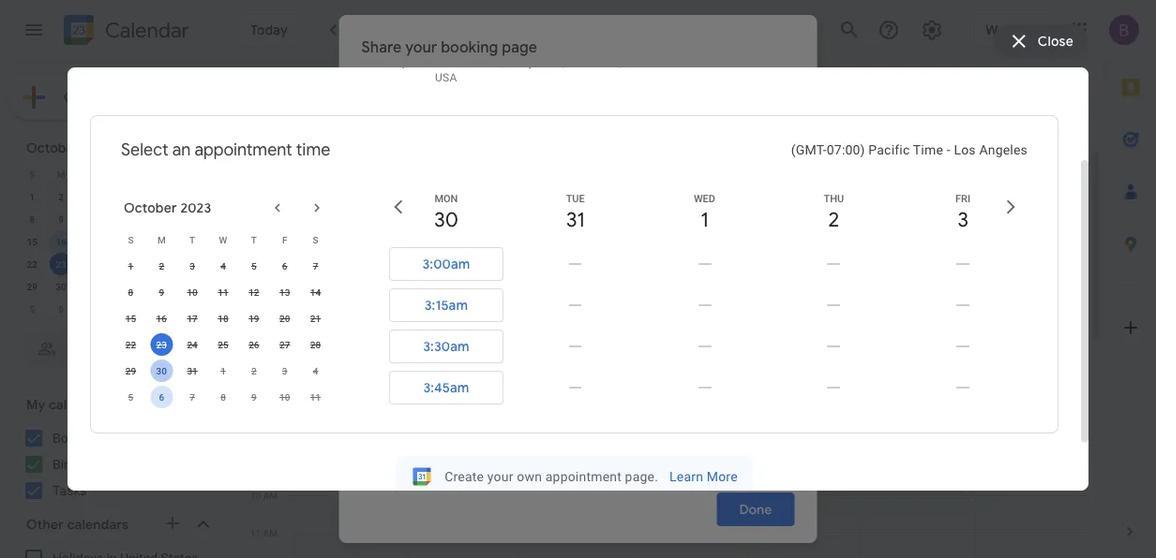 Task type: vqa. For each thing, say whether or not it's contained in the screenshot.
the bottommost 'THIS'
yes



Task type: locate. For each thing, give the bounding box(es) containing it.
click
[[415, 262, 440, 275]]

0 vertical spatial 2023
[[481, 17, 527, 43]]

3
[[87, 191, 92, 203], [256, 228, 261, 239]]

3 up 4
[[256, 228, 261, 239]]

6
[[58, 304, 64, 315], [256, 340, 261, 352]]

14 element
[[194, 208, 216, 231]]

this right add
[[491, 175, 510, 189]]

1 horizontal spatial this
[[696, 420, 715, 433]]

11 down '10 am'
[[250, 528, 261, 539]]

1 vertical spatial 1
[[30, 191, 35, 203]]

6 down 4
[[256, 340, 261, 352]]

am for 6 am
[[263, 340, 278, 352]]

grid
[[240, 61, 1104, 559]]

·
[[679, 373, 682, 386], [740, 373, 743, 386], [819, 373, 822, 386]]

1 name from the left
[[648, 373, 676, 386]]

1 horizontal spatial 11
[[250, 528, 261, 539]]

schedule
[[767, 151, 824, 163]]

row group
[[18, 186, 219, 321]]

17
[[84, 236, 95, 248]]

calendars down tasks
[[67, 517, 129, 533]]

31 element
[[79, 276, 101, 298]]

2 for 2 am
[[256, 190, 261, 202]]

6 am from the top
[[263, 491, 278, 502]]

november 8 element
[[107, 298, 130, 321]]

name right first
[[648, 373, 676, 386]]

column header
[[293, 61, 407, 140], [406, 61, 521, 140], [520, 61, 634, 140], [633, 61, 748, 140], [747, 61, 862, 140], [861, 61, 975, 140], [974, 61, 1089, 140]]

grid containing apt.
[[240, 61, 1104, 559]]

6 row from the top
[[18, 276, 219, 298]]

name
[[648, 373, 676, 386], [709, 373, 737, 386]]

1 horizontal spatial ·
[[740, 373, 743, 386]]

15 left min
[[623, 195, 638, 210]]

it right test
[[535, 262, 542, 275]]

test
[[513, 262, 532, 275]]

am down '10 am'
[[263, 528, 278, 539]]

1 horizontal spatial 7
[[202, 191, 208, 203]]

3 inside grid
[[256, 228, 261, 239]]

3 inside row
[[87, 191, 92, 203]]

november 7 element
[[79, 298, 101, 321]]

· left email
[[740, 373, 743, 386]]

this inside the when you add this button to your website, visitors can click it to view your booking page in a popup window
[[491, 175, 510, 189]]

to left test
[[499, 262, 510, 275]]

14
[[200, 214, 210, 225]]

2 row from the top
[[18, 186, 219, 208]]

calendars
[[49, 397, 110, 413], [67, 517, 129, 533]]

calendars inside dropdown button
[[67, 517, 129, 533]]

to up popup
[[549, 175, 560, 189]]

your up window
[[563, 175, 585, 189]]

None text field
[[414, 107, 716, 133]]

1 horizontal spatial october 2023
[[397, 17, 527, 43]]

0 horizontal spatial 7
[[87, 304, 92, 315]]

· left last
[[679, 373, 682, 386]]

october 2023
[[397, 17, 527, 43], [26, 140, 114, 156]]

7 up "14" element
[[202, 191, 208, 203]]

1 horizontal spatial 6
[[256, 340, 261, 352]]

1 inside october 2023 grid
[[30, 191, 35, 203]]

column header down close close
[[974, 61, 1089, 140]]

a
[[526, 190, 532, 204]]

0 vertical spatial button
[[513, 175, 547, 189]]

11 inside grid
[[250, 528, 261, 539]]

it inside the when you add this button to your website, visitors can click it to view your booking page in a popup window
[[723, 175, 730, 189]]

row containing 15
[[18, 231, 219, 253]]

am up 2 am
[[263, 153, 278, 164]]

31
[[84, 281, 95, 293]]

when
[[415, 175, 444, 189]]

0 horizontal spatial 6
[[58, 304, 64, 315]]

12
[[142, 214, 153, 225]]

0 vertical spatial it
[[723, 175, 730, 189]]

november 6 element
[[50, 298, 72, 321]]

button up a
[[513, 175, 547, 189]]

15
[[623, 195, 638, 210], [27, 236, 38, 248]]

t
[[87, 169, 93, 180]]

0 horizontal spatial ·
[[679, 373, 682, 386]]

builder
[[79, 431, 119, 446]]

calendar heading
[[101, 17, 189, 44]]

0 horizontal spatial it
[[535, 262, 542, 275]]

am right 4
[[263, 265, 278, 277]]

tab list
[[1105, 61, 1156, 506]]

are
[[763, 420, 779, 433]]

am for 4 am
[[263, 265, 278, 277]]

code inside "button"
[[458, 447, 489, 464]]

1 horizontal spatial 3
[[256, 228, 261, 239]]

4 am from the top
[[263, 265, 278, 277]]

am down "4 am"
[[263, 340, 278, 352]]

7 am from the top
[[263, 528, 278, 539]]

0 horizontal spatial 10
[[84, 214, 95, 225]]

5 down 29 element
[[30, 304, 35, 315]]

1 vertical spatial 6
[[256, 340, 261, 352]]

calendars up the bob builder
[[49, 397, 110, 413]]

26 element
[[136, 253, 159, 276]]

to
[[549, 175, 560, 189], [733, 175, 743, 189], [499, 262, 510, 275]]

for
[[841, 420, 855, 433]]

1 horizontal spatial 1
[[256, 153, 261, 164]]

1 vertical spatial 5
[[30, 304, 35, 315]]

2 up 9
[[58, 191, 64, 203]]

11
[[113, 214, 124, 225], [250, 528, 261, 539]]

1 horizontal spatial october
[[397, 17, 476, 43]]

other
[[26, 517, 64, 533]]

15 for 15 min appointments
[[623, 195, 638, 210]]

1
[[256, 153, 261, 164], [30, 191, 35, 203]]

1 vertical spatial 11
[[250, 528, 261, 539]]

1 vertical spatial this
[[696, 420, 715, 433]]

apt.
[[429, 236, 450, 249]]

5 am from the top
[[263, 340, 278, 352]]

my calendars
[[26, 397, 110, 413]]

10 for 10 am
[[250, 491, 261, 502]]

delete appointment schedule image
[[900, 116, 919, 135]]

can
[[675, 175, 693, 189]]

1 vertical spatial calendars
[[67, 517, 129, 533]]

0 vertical spatial 11
[[113, 214, 124, 225]]

code right copy
[[458, 447, 489, 464]]

4 am
[[256, 265, 278, 277]]

am for 1 am
[[263, 153, 278, 164]]

16 element
[[50, 231, 72, 253]]

1 row from the top
[[18, 163, 219, 186]]

row group containing 1
[[18, 186, 219, 321]]

calendars for other calendars
[[67, 517, 129, 533]]

0 horizontal spatial 15
[[27, 236, 38, 248]]

6 inside november 6 element
[[58, 304, 64, 315]]

bookable appointment schedule
[[623, 151, 824, 163]]

tasks
[[53, 483, 87, 499]]

0 vertical spatial 5
[[145, 191, 150, 203]]

it right click
[[723, 175, 730, 189]]

1 inside grid
[[256, 153, 261, 164]]

1 horizontal spatial it
[[723, 175, 730, 189]]

am
[[263, 153, 278, 164], [263, 190, 278, 202], [263, 228, 278, 239], [263, 265, 278, 277], [263, 340, 278, 352], [263, 491, 278, 502], [263, 528, 278, 539]]

5 up 12 element on the left top of the page
[[145, 191, 150, 203]]

0 horizontal spatial 2
[[58, 191, 64, 203]]

november 4 element
[[194, 276, 216, 298]]

0 vertical spatial calendars
[[49, 397, 110, 413]]

your
[[405, 38, 437, 57], [563, 175, 585, 189], [415, 190, 437, 204]]

0 vertical spatial 6
[[58, 304, 64, 315]]

1 vertical spatial code
[[458, 447, 489, 464]]

1 horizontal spatial 15
[[623, 195, 638, 210]]

column header up schedule
[[747, 61, 862, 140]]

apt. , 3am
[[429, 236, 478, 249]]

1 vertical spatial page
[[485, 190, 510, 204]]

click
[[696, 175, 720, 189]]

11 for 11 am
[[250, 528, 261, 539]]

2 inside grid
[[256, 190, 261, 202]]

6 for 6
[[58, 304, 64, 315]]

1 am
[[256, 153, 278, 164]]

0 horizontal spatial october 2023
[[26, 140, 114, 156]]

0 horizontal spatial 11
[[113, 214, 124, 225]]

15 up the '22'
[[27, 236, 38, 248]]

booking inside the when you add this button to your website, visitors can click it to view your booking page in a popup window
[[440, 190, 482, 204]]

times
[[650, 420, 678, 433]]

10 inside grid
[[250, 491, 261, 502]]

12 element
[[136, 208, 159, 231]]

column header down support 'icon'
[[861, 61, 975, 140]]

0 vertical spatial 10
[[84, 214, 95, 225]]

2 vertical spatial booking
[[858, 420, 898, 433]]

0 vertical spatial this
[[491, 175, 510, 189]]

1 vertical spatial 3
[[256, 228, 261, 239]]

16 cell
[[47, 231, 75, 253]]

support image
[[878, 19, 900, 41]]

10 up 17 on the left top of the page
[[84, 214, 95, 225]]

1 vertical spatial it
[[535, 262, 542, 275]]

email
[[746, 373, 773, 386]]

7 down 31 element
[[87, 304, 92, 315]]

row
[[18, 163, 219, 186], [18, 186, 219, 208], [18, 208, 219, 231], [18, 231, 219, 253], [18, 253, 219, 276], [18, 276, 219, 298], [18, 298, 219, 321]]

5 row from the top
[[18, 253, 219, 276]]

2 horizontal spatial ·
[[819, 373, 822, 386]]

10 up 11 am
[[250, 491, 261, 502]]

november 1 element
[[107, 276, 130, 298]]

november 5 element
[[21, 298, 43, 321]]

calendars inside dropdown button
[[49, 397, 110, 413]]

10 for 10
[[84, 214, 95, 225]]

2 am from the top
[[263, 190, 278, 202]]

the
[[443, 262, 460, 275]]

visitors
[[634, 175, 672, 189]]

0 vertical spatial 3
[[87, 191, 92, 203]]

other calendars button
[[4, 510, 233, 540]]

booking down 'you'
[[440, 190, 482, 204]]

am down 2 am
[[263, 228, 278, 239]]

it
[[723, 175, 730, 189], [535, 262, 542, 275]]

3 row from the top
[[18, 208, 219, 231]]

booking right for
[[858, 420, 898, 433]]

button
[[407, 308, 441, 321]]

0 horizontal spatial this
[[491, 175, 510, 189]]

1 horizontal spatial button
[[513, 175, 547, 189]]

code
[[444, 308, 469, 321], [458, 447, 489, 464]]

1 vertical spatial 10
[[250, 491, 261, 502]]

1 for 1 am
[[256, 153, 261, 164]]

row containing 8
[[18, 208, 219, 231]]

17 element
[[79, 231, 101, 253]]

am for 2 am
[[263, 190, 278, 202]]

my calendars button
[[4, 390, 233, 420]]

6 for 6 am
[[256, 340, 261, 352]]

29
[[27, 281, 38, 293]]

this for on
[[696, 420, 715, 433]]

0 vertical spatial 1
[[256, 153, 261, 164]]

this right "on"
[[696, 420, 715, 433]]

1 horizontal spatial to
[[549, 175, 560, 189]]

11 for 11
[[113, 214, 124, 225]]

6 am
[[256, 340, 278, 352]]

6 inside grid
[[256, 340, 261, 352]]

column header down the share
[[293, 61, 407, 140]]

16
[[56, 236, 66, 248]]

1 vertical spatial 15
[[27, 236, 38, 248]]

1 vertical spatial your
[[563, 175, 585, 189]]

2
[[256, 190, 261, 202], [58, 191, 64, 203]]

5 column header from the left
[[747, 61, 862, 140]]

2 inside row
[[58, 191, 64, 203]]

0 horizontal spatial 1
[[30, 191, 35, 203]]

done
[[740, 502, 772, 518]]

5
[[145, 191, 150, 203], [30, 304, 35, 315]]

last
[[684, 373, 706, 386]]

3 am from the top
[[263, 228, 278, 239]]

· left 'phone'
[[819, 373, 822, 386]]

1 am from the top
[[263, 153, 278, 164]]

11 down 4 element
[[113, 214, 124, 225]]

0 horizontal spatial 3
[[87, 191, 92, 203]]

booking right the share
[[441, 38, 498, 57]]

1 vertical spatial october
[[26, 140, 80, 156]]

october
[[397, 17, 476, 43], [26, 140, 80, 156]]

1 vertical spatial 2023
[[83, 140, 114, 156]]

code right button
[[444, 308, 469, 321]]

other calendars
[[26, 517, 129, 533]]

15 inside "element"
[[27, 236, 38, 248]]

1 vertical spatial button
[[463, 262, 496, 275]]

appointment
[[684, 151, 764, 163]]

0 vertical spatial page
[[502, 38, 537, 57]]

page
[[502, 38, 537, 57], [485, 190, 510, 204]]

button
[[513, 175, 547, 189], [463, 262, 496, 275]]

2 down 1 am
[[256, 190, 261, 202]]

0 vertical spatial 15
[[623, 195, 638, 210]]

30
[[56, 281, 66, 293]]

9
[[58, 214, 64, 225]]

1 vertical spatial booking
[[440, 190, 482, 204]]

2 horizontal spatial to
[[733, 175, 743, 189]]

in
[[513, 190, 523, 204]]

copy code button
[[399, 439, 512, 473]]

name right last
[[709, 373, 737, 386]]

4 column header from the left
[[633, 61, 748, 140]]

october 2023 grid
[[18, 163, 219, 321]]

cell
[[162, 231, 191, 253], [191, 231, 219, 253], [162, 253, 191, 276], [191, 253, 219, 276]]

1 up 8
[[30, 191, 35, 203]]

button right the
[[463, 262, 496, 275]]

None search field
[[0, 326, 233, 368]]

column header up "bookable appointment schedule"
[[633, 61, 748, 140]]

3 up 10 element at the left top
[[87, 191, 92, 203]]

7 row from the top
[[18, 298, 219, 321]]

4 row from the top
[[18, 231, 219, 253]]

0 horizontal spatial 5
[[30, 304, 35, 315]]

0 horizontal spatial october
[[26, 140, 80, 156]]

min
[[641, 195, 664, 210]]

6 element
[[165, 186, 187, 208]]

column header down share your booking page
[[406, 61, 521, 140]]

saturday column header
[[191, 163, 219, 186]]

to left view
[[733, 175, 743, 189]]

your down when
[[415, 190, 437, 204]]

1 horizontal spatial 2
[[256, 190, 261, 202]]

am down 1 am
[[263, 190, 278, 202]]

11 inside october 2023 grid
[[113, 214, 124, 225]]

10 inside 10 element
[[84, 214, 95, 225]]

you
[[447, 175, 466, 189]]

6 down 30 element
[[58, 304, 64, 315]]

calendars for my calendars
[[49, 397, 110, 413]]

column header up website,
[[520, 61, 634, 140]]

am for 3 am
[[263, 228, 278, 239]]

when you add this button to your website, visitors can click it to view your booking page in a popup window
[[415, 175, 770, 204]]

am up 11 am
[[263, 491, 278, 502]]

1 up 2 am
[[256, 153, 261, 164]]

your right the share
[[405, 38, 437, 57]]

0 vertical spatial october 2023
[[397, 17, 527, 43]]

1 horizontal spatial 10
[[250, 491, 261, 502]]

address
[[776, 373, 816, 386]]

0 horizontal spatial name
[[648, 373, 676, 386]]

0 vertical spatial code
[[444, 308, 469, 321]]

1 horizontal spatial name
[[709, 373, 737, 386]]

phone
[[825, 373, 857, 386]]



Task type: describe. For each thing, give the bounding box(es) containing it.
2 vertical spatial your
[[415, 190, 437, 204]]

15 for 15
[[27, 236, 38, 248]]

button code
[[407, 308, 469, 321]]

none text field inside "share your booking page" dialog
[[414, 107, 716, 133]]

bob
[[53, 431, 76, 446]]

2 name from the left
[[709, 373, 737, 386]]

cell right the 26 element
[[162, 253, 191, 276]]

code for copy code
[[458, 447, 489, 464]]

8
[[30, 214, 35, 225]]

calendar
[[105, 17, 189, 44]]

22
[[27, 259, 38, 270]]

row containing 29
[[18, 276, 219, 298]]

window
[[570, 190, 610, 204]]

15 min appointments
[[623, 195, 750, 210]]

november 2 element
[[136, 276, 159, 298]]

close close
[[1008, 30, 1074, 53]]

0 vertical spatial 7
[[202, 191, 208, 203]]

22 element
[[21, 253, 43, 276]]

november 10 element
[[165, 298, 187, 321]]

2 column header from the left
[[406, 61, 521, 140]]

1 vertical spatial october 2023
[[26, 140, 114, 156]]

3 for 3
[[87, 191, 92, 203]]

1 column header from the left
[[293, 61, 407, 140]]

share your booking page dialog
[[339, 8, 817, 559]]

2 · from the left
[[740, 373, 743, 386]]

30 element
[[50, 276, 72, 298]]

am for 11 am
[[263, 528, 278, 539]]

unavailable
[[782, 420, 838, 433]]

click the button to test it
[[415, 262, 542, 275]]

on
[[681, 420, 693, 433]]

7 column header from the left
[[974, 61, 1089, 140]]

first name · last name · email address · phone number
[[623, 373, 898, 386]]

25 element
[[107, 253, 130, 276]]

10 am
[[250, 491, 278, 502]]

1 horizontal spatial 2023
[[481, 17, 527, 43]]

2 am
[[256, 190, 278, 202]]

website,
[[588, 175, 631, 189]]

close
[[1008, 30, 1031, 53]]

0 horizontal spatial to
[[499, 262, 510, 275]]

1 horizontal spatial 5
[[145, 191, 150, 203]]

this for add
[[491, 175, 510, 189]]

row containing 1
[[18, 186, 219, 208]]

s
[[29, 169, 35, 180]]

code for button code
[[444, 308, 469, 321]]

november 3 element
[[165, 276, 187, 298]]

button inside the when you add this button to your website, visitors can click it to view your booking page in a popup window
[[513, 175, 547, 189]]

1 vertical spatial 7
[[87, 304, 92, 315]]

calendar element
[[60, 11, 189, 53]]

1 for 1
[[30, 191, 35, 203]]

share
[[362, 38, 402, 57]]

view
[[746, 175, 770, 189]]

23, today element
[[50, 253, 72, 276]]

24 element
[[79, 253, 101, 276]]

busy times on this calendar are unavailable for booking
[[623, 420, 898, 433]]

bookable
[[623, 151, 681, 163]]

busy
[[623, 420, 647, 433]]

23
[[56, 259, 66, 270]]

0 vertical spatial your
[[405, 38, 437, 57]]

main drawer image
[[23, 19, 45, 41]]

18 element
[[107, 231, 130, 253]]

13 element
[[165, 208, 187, 231]]

my calendars list
[[4, 424, 233, 506]]

appointments
[[667, 195, 750, 210]]

6 column header from the left
[[861, 61, 975, 140]]

0 horizontal spatial 2023
[[83, 140, 114, 156]]

0 horizontal spatial button
[[463, 262, 496, 275]]

Button code text field
[[407, 322, 787, 400]]

november 9 element
[[136, 298, 159, 321]]

bob builder
[[53, 431, 119, 446]]

my
[[26, 397, 45, 413]]

0 vertical spatial booking
[[441, 38, 498, 57]]

4
[[256, 265, 261, 277]]

calendar
[[717, 420, 761, 433]]

copy code
[[422, 447, 489, 464]]

birthdays
[[53, 457, 108, 473]]

3 column header from the left
[[520, 61, 634, 140]]

23 cell
[[47, 253, 75, 276]]

4 element
[[107, 186, 130, 208]]

popup
[[535, 190, 567, 204]]

am for 10 am
[[263, 491, 278, 502]]

row containing 5
[[18, 298, 219, 321]]

close
[[1038, 33, 1074, 49]]

0 vertical spatial october
[[397, 17, 476, 43]]

add
[[469, 175, 488, 189]]

3 am
[[256, 228, 278, 239]]

copy
[[422, 447, 455, 464]]

done button
[[717, 493, 795, 527]]

10 element
[[79, 208, 101, 231]]

3 for 3 am
[[256, 228, 261, 239]]

cell right november 3 'element'
[[191, 253, 219, 276]]

15 element
[[21, 231, 43, 253]]

first
[[623, 373, 645, 386]]

,
[[450, 236, 452, 249]]

november 11 element
[[194, 298, 216, 321]]

page inside the when you add this button to your website, visitors can click it to view your booking page in a popup window
[[485, 190, 510, 204]]

11 am
[[250, 528, 278, 539]]

29 element
[[21, 276, 43, 298]]

cell right '19' element
[[162, 231, 191, 253]]

19 element
[[136, 231, 159, 253]]

2 for 2
[[58, 191, 64, 203]]

24
[[84, 259, 95, 270]]

number
[[859, 373, 898, 386]]

row containing s
[[18, 163, 219, 186]]

1 · from the left
[[679, 373, 682, 386]]

3am
[[455, 236, 478, 249]]

cell down '14'
[[191, 231, 219, 253]]

row containing 22
[[18, 253, 219, 276]]

3 · from the left
[[819, 373, 822, 386]]

m
[[57, 169, 65, 180]]

11 element
[[107, 208, 130, 231]]

today
[[250, 22, 288, 38]]

today button
[[238, 13, 300, 47]]

share your booking page
[[362, 38, 537, 57]]



